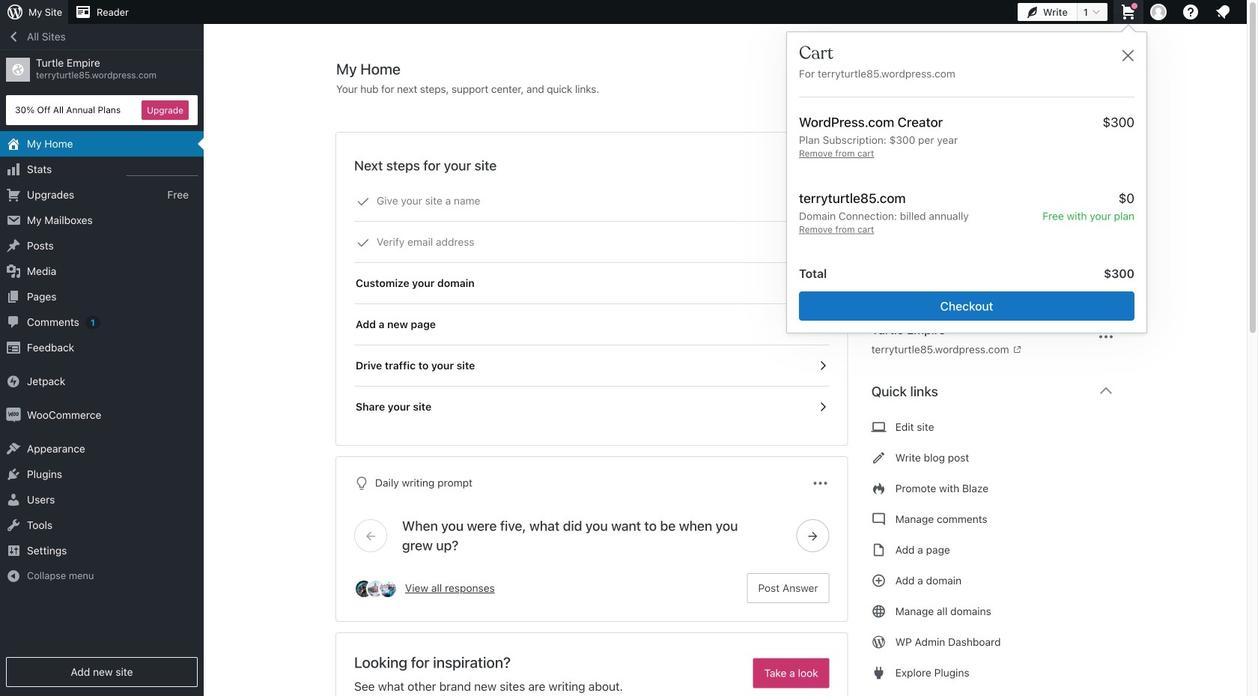 Task type: locate. For each thing, give the bounding box(es) containing it.
0 vertical spatial img image
[[6, 374, 21, 389]]

1 vertical spatial img image
[[6, 408, 21, 423]]

img image
[[6, 374, 21, 389], [6, 408, 21, 423]]

manage your notifications image
[[1215, 3, 1233, 21]]

answered users image down show previous prompt image
[[366, 579, 386, 599]]

answered users image
[[378, 579, 398, 599]]

1 img image from the top
[[6, 374, 21, 389]]

help image
[[1182, 3, 1200, 21]]

1 vertical spatial task enabled image
[[816, 400, 830, 414]]

tooltip
[[779, 24, 1148, 333]]

2 img image from the top
[[6, 408, 21, 423]]

0 vertical spatial task enabled image
[[816, 276, 830, 290]]

answered users image
[[354, 579, 374, 599], [366, 579, 386, 599]]

0 vertical spatial task enabled image
[[816, 318, 830, 331]]

highest hourly views 0 image
[[127, 166, 198, 176]]

task enabled image
[[816, 276, 830, 290], [816, 359, 830, 372]]

main content
[[336, 59, 1128, 696]]

task enabled image
[[816, 318, 830, 331], [816, 400, 830, 414]]

mode_comment image
[[872, 510, 887, 528]]

2 answered users image from the left
[[366, 579, 386, 599]]

answered users image left answered users icon
[[354, 579, 374, 599]]

progress bar
[[795, 146, 834, 185]]

2 task enabled image from the top
[[816, 359, 830, 372]]

1 answered users image from the left
[[354, 579, 374, 599]]

1 vertical spatial task enabled image
[[816, 359, 830, 372]]



Task type: describe. For each thing, give the bounding box(es) containing it.
1 task enabled image from the top
[[816, 318, 830, 331]]

laptop image
[[872, 418, 887, 436]]

task complete image
[[357, 195, 370, 208]]

my profile image
[[1151, 4, 1167, 20]]

insert_drive_file image
[[872, 541, 887, 559]]

show previous prompt image
[[364, 529, 378, 542]]

toggle menu image
[[812, 474, 830, 492]]

more options for site turtle empire image
[[1098, 328, 1116, 346]]

show next prompt image
[[807, 529, 820, 542]]

launchpad checklist element
[[354, 181, 830, 427]]

1 task enabled image from the top
[[816, 276, 830, 290]]

edit image
[[872, 449, 887, 467]]

2 task enabled image from the top
[[816, 400, 830, 414]]

my shopping cart image
[[1120, 3, 1138, 21]]



Task type: vqa. For each thing, say whether or not it's contained in the screenshot.
Manage your sites Icon
no



